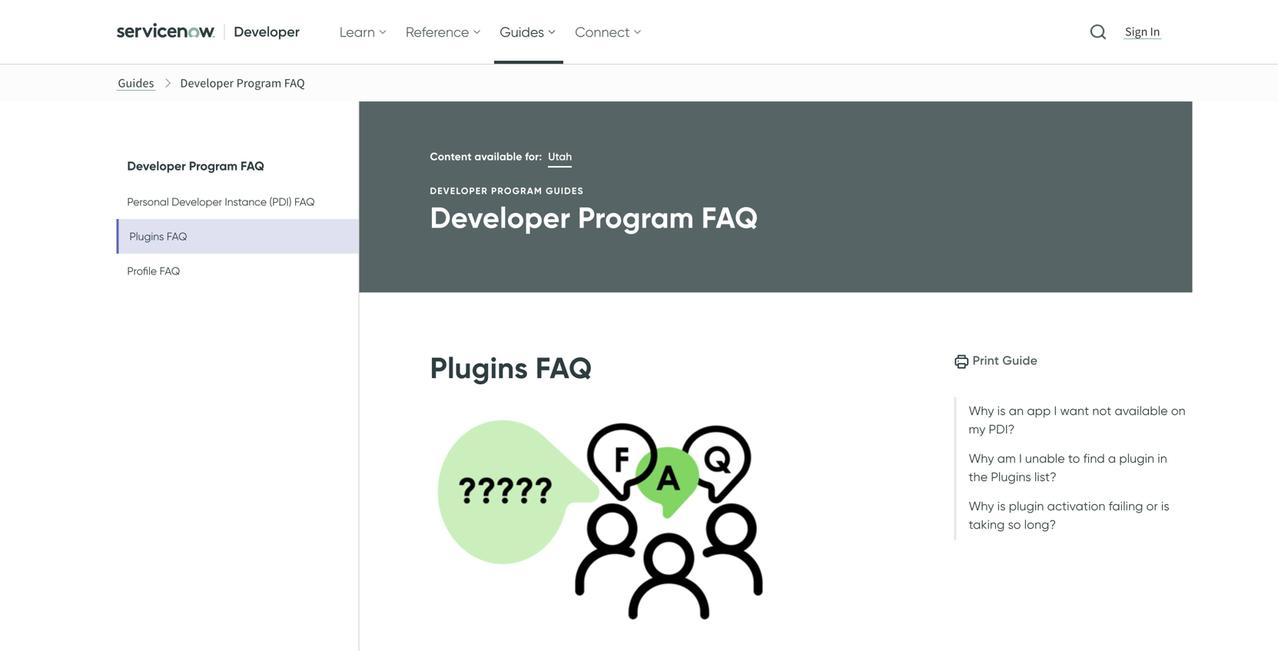 Task type: vqa. For each thing, say whether or not it's contained in the screenshot.
A to the right
no



Task type: describe. For each thing, give the bounding box(es) containing it.
in
[[1151, 24, 1161, 39]]

sign in button
[[1123, 23, 1164, 40]]

faq
[[284, 75, 305, 91]]

developer for developer
[[234, 23, 300, 40]]

sign in
[[1126, 24, 1161, 39]]

connect
[[575, 23, 630, 40]]

guides
[[500, 23, 545, 40]]

developer program faq
[[180, 75, 305, 91]]

developer link
[[110, 0, 309, 64]]

sign
[[1126, 24, 1148, 39]]

developer for developer program faq
[[180, 75, 234, 91]]



Task type: locate. For each thing, give the bounding box(es) containing it.
developer down developer 'link'
[[180, 75, 234, 91]]

reference button
[[400, 0, 488, 64]]

connect button
[[569, 0, 649, 64]]

1 vertical spatial developer
[[180, 75, 234, 91]]

0 vertical spatial developer
[[234, 23, 300, 40]]

learn button
[[334, 0, 394, 64]]

program
[[237, 75, 282, 91]]

developer up program
[[234, 23, 300, 40]]

reference
[[406, 23, 469, 40]]

developer
[[234, 23, 300, 40], [180, 75, 234, 91]]

developer inside 'link'
[[234, 23, 300, 40]]

guides button
[[494, 0, 563, 64]]

learn
[[340, 23, 375, 40]]



